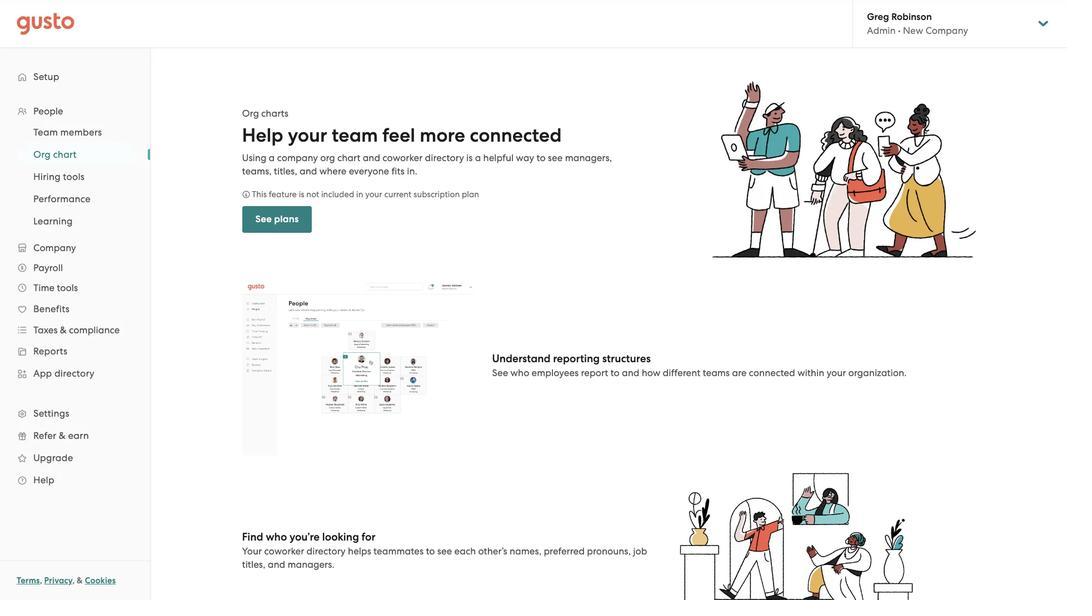 Task type: describe. For each thing, give the bounding box(es) containing it.
time tools
[[33, 282, 78, 294]]

feature
[[269, 189, 297, 199]]

reports link
[[11, 341, 139, 361]]

different
[[663, 368, 701, 379]]

titles, inside the find who you're looking for your coworker directory helps teammates to see each other's names, preferred pronouns, job titles, and managers.
[[242, 559, 265, 570]]

report
[[581, 368, 608, 379]]

are
[[732, 368, 747, 379]]

app directory
[[33, 368, 95, 379]]

hiring
[[33, 171, 61, 182]]

is inside org charts help your team feel more connected using a company org chart and coworker directory is a helpful way to see managers, teams, titles, and where everyone fits in.
[[466, 152, 473, 163]]

you're
[[290, 531, 320, 544]]

company button
[[11, 238, 139, 258]]

this
[[252, 189, 267, 199]]

privacy link
[[44, 576, 72, 586]]

not
[[306, 189, 319, 199]]

in
[[356, 189, 363, 199]]

members
[[60, 127, 102, 138]]

terms
[[17, 576, 40, 586]]

in.
[[407, 165, 417, 177]]

find who you're looking for your coworker directory helps teammates to see each other's names, preferred pronouns, job titles, and managers.
[[242, 531, 647, 570]]

where
[[319, 165, 347, 177]]

fits
[[392, 165, 405, 177]]

see plans button
[[242, 206, 312, 233]]

connected inside the "understand reporting structures see who employees report to and how different teams are connected within your organization."
[[749, 368, 795, 379]]

payroll button
[[11, 258, 139, 278]]

how
[[642, 368, 661, 379]]

find
[[242, 531, 263, 544]]

employees
[[532, 368, 579, 379]]

1 vertical spatial is
[[299, 189, 304, 199]]

this feature is not included in your current subscription plan
[[250, 189, 479, 199]]

structures
[[603, 353, 651, 365]]

chart inside list
[[53, 149, 77, 160]]

1 horizontal spatial your
[[365, 189, 382, 199]]

settings
[[33, 408, 69, 419]]

org chart link
[[20, 145, 139, 165]]

using
[[242, 152, 267, 163]]

other's
[[478, 546, 507, 557]]

payroll
[[33, 262, 63, 274]]

benefits
[[33, 304, 70, 315]]

privacy
[[44, 576, 72, 586]]

helpful
[[483, 152, 514, 163]]

connected inside org charts help your team feel more connected using a company org chart and coworker directory is a helpful way to see managers, teams, titles, and where everyone fits in.
[[470, 124, 562, 147]]

company inside 'greg robinson admin • new company'
[[926, 25, 969, 36]]

understand
[[492, 353, 551, 365]]

refer
[[33, 430, 56, 441]]

& for compliance
[[60, 325, 67, 336]]

greg
[[867, 11, 889, 23]]

looking
[[322, 531, 359, 544]]

charts
[[261, 108, 289, 119]]

greg robinson admin • new company
[[867, 11, 969, 36]]

learning
[[33, 216, 73, 227]]

feel
[[383, 124, 415, 147]]

chart inside org charts help your team feel more connected using a company org chart and coworker directory is a helpful way to see managers, teams, titles, and where everyone fits in.
[[337, 152, 360, 163]]

see inside the "understand reporting structures see who employees report to and how different teams are connected within your organization."
[[492, 368, 508, 379]]

helps
[[348, 546, 371, 557]]

taxes
[[33, 325, 58, 336]]

benefits link
[[11, 299, 139, 319]]

way
[[516, 152, 534, 163]]

team
[[33, 127, 58, 138]]

2 , from the left
[[72, 576, 75, 586]]

terms , privacy , & cookies
[[17, 576, 116, 586]]

company
[[277, 152, 318, 163]]

org charts help your team feel more connected using a company org chart and coworker directory is a helpful way to see managers, teams, titles, and where everyone fits in.
[[242, 108, 612, 177]]

performance
[[33, 193, 91, 205]]

taxes & compliance button
[[11, 320, 139, 340]]

teammates
[[374, 546, 424, 557]]

tools for hiring tools
[[63, 171, 85, 182]]

people button
[[11, 101, 139, 121]]

reporting
[[553, 353, 600, 365]]

your inside the "understand reporting structures see who employees report to and how different teams are connected within your organization."
[[827, 368, 846, 379]]

cookies button
[[85, 574, 116, 588]]

organization.
[[849, 368, 907, 379]]

help inside gusto navigation "element"
[[33, 475, 54, 486]]

app directory link
[[11, 364, 139, 384]]

plans
[[274, 213, 299, 225]]

team members link
[[20, 122, 139, 142]]

1 a from the left
[[269, 152, 275, 163]]

team members
[[33, 127, 102, 138]]

to inside org charts help your team feel more connected using a company org chart and coworker directory is a helpful way to see managers, teams, titles, and where everyone fits in.
[[537, 152, 546, 163]]

current
[[384, 189, 412, 199]]

list containing team members
[[0, 121, 150, 232]]

managers,
[[565, 152, 612, 163]]

teams
[[703, 368, 730, 379]]

help link
[[11, 470, 139, 490]]

subscription
[[414, 189, 460, 199]]

upgrade link
[[11, 448, 139, 468]]

and inside the find who you're looking for your coworker directory helps teammates to see each other's names, preferred pronouns, job titles, and managers.
[[268, 559, 285, 570]]

see inside 'button'
[[255, 213, 272, 225]]

org chart screen image
[[242, 280, 476, 455]]



Task type: vqa. For each thing, say whether or not it's contained in the screenshot.
& related to earn
yes



Task type: locate. For each thing, give the bounding box(es) containing it.
directory
[[425, 152, 464, 163], [54, 368, 95, 379], [307, 546, 346, 557]]

hiring tools
[[33, 171, 85, 182]]

0 horizontal spatial directory
[[54, 368, 95, 379]]

help up using
[[242, 124, 283, 147]]

is left 'not'
[[299, 189, 304, 199]]

1 vertical spatial who
[[266, 531, 287, 544]]

who inside the find who you're looking for your coworker directory helps teammates to see each other's names, preferred pronouns, job titles, and managers.
[[266, 531, 287, 544]]

0 horizontal spatial help
[[33, 475, 54, 486]]

titles, down the your
[[242, 559, 265, 570]]

coworker inside org charts help your team feel more connected using a company org chart and coworker directory is a helpful way to see managers, teams, titles, and where everyone fits in.
[[383, 152, 423, 163]]

org for org chart
[[33, 149, 51, 160]]

and up everyone
[[363, 152, 380, 163]]

chart down team members
[[53, 149, 77, 160]]

directory down "reports" link
[[54, 368, 95, 379]]

org down team
[[33, 149, 51, 160]]

more
[[420, 124, 465, 147]]

1 vertical spatial org
[[33, 149, 51, 160]]

tools down payroll dropdown button on the left
[[57, 282, 78, 294]]

0 horizontal spatial your
[[288, 124, 327, 147]]

1 vertical spatial help
[[33, 475, 54, 486]]

a right using
[[269, 152, 275, 163]]

understand reporting structures see who employees report to and how different teams are connected within your organization.
[[492, 353, 907, 379]]

0 horizontal spatial a
[[269, 152, 275, 163]]

& for earn
[[59, 430, 66, 441]]

0 vertical spatial org
[[242, 108, 259, 119]]

directory up managers.
[[307, 546, 346, 557]]

1 horizontal spatial who
[[511, 368, 529, 379]]

plan
[[462, 189, 479, 199]]

your inside org charts help your team feel more connected using a company org chart and coworker directory is a helpful way to see managers, teams, titles, and where everyone fits in.
[[288, 124, 327, 147]]

job
[[633, 546, 647, 557]]

people
[[33, 106, 63, 117]]

coworker up fits
[[383, 152, 423, 163]]

0 horizontal spatial titles,
[[242, 559, 265, 570]]

see down understand
[[492, 368, 508, 379]]

list
[[0, 101, 150, 491], [0, 121, 150, 232]]

hiring tools link
[[20, 167, 139, 187]]

company
[[926, 25, 969, 36], [33, 242, 76, 254]]

for
[[362, 531, 376, 544]]

home image
[[17, 13, 74, 35]]

0 vertical spatial tools
[[63, 171, 85, 182]]

2 vertical spatial your
[[827, 368, 846, 379]]

org
[[242, 108, 259, 119], [33, 149, 51, 160]]

see left plans
[[255, 213, 272, 225]]

refer & earn link
[[11, 426, 139, 446]]

to inside the "understand reporting structures see who employees report to and how different teams are connected within your organization."
[[611, 368, 620, 379]]

0 horizontal spatial connected
[[470, 124, 562, 147]]

0 horizontal spatial org
[[33, 149, 51, 160]]

is
[[466, 152, 473, 163], [299, 189, 304, 199]]

company inside 'dropdown button'
[[33, 242, 76, 254]]

0 vertical spatial to
[[537, 152, 546, 163]]

everyone
[[349, 165, 389, 177]]

1 horizontal spatial see
[[492, 368, 508, 379]]

0 vertical spatial who
[[511, 368, 529, 379]]

0 horizontal spatial chart
[[53, 149, 77, 160]]

to
[[537, 152, 546, 163], [611, 368, 620, 379], [426, 546, 435, 557]]

within
[[798, 368, 825, 379]]

& left cookies button
[[77, 576, 83, 586]]

org inside org charts help your team feel more connected using a company org chart and coworker directory is a helpful way to see managers, teams, titles, and where everyone fits in.
[[242, 108, 259, 119]]

new
[[903, 25, 924, 36]]

, left privacy on the left of page
[[40, 576, 42, 586]]

and
[[363, 152, 380, 163], [300, 165, 317, 177], [622, 368, 640, 379], [268, 559, 285, 570]]

1 vertical spatial see
[[437, 546, 452, 557]]

your right in
[[365, 189, 382, 199]]

0 vertical spatial company
[[926, 25, 969, 36]]

1 horizontal spatial coworker
[[383, 152, 423, 163]]

your right within
[[827, 368, 846, 379]]

managers.
[[288, 559, 335, 570]]

pronouns,
[[587, 546, 631, 557]]

and down company
[[300, 165, 317, 177]]

, left cookies button
[[72, 576, 75, 586]]

who down understand
[[511, 368, 529, 379]]

cookies
[[85, 576, 116, 586]]

& right 'taxes'
[[60, 325, 67, 336]]

0 horizontal spatial who
[[266, 531, 287, 544]]

0 horizontal spatial ,
[[40, 576, 42, 586]]

see right the way
[[548, 152, 563, 163]]

see inside the find who you're looking for your coworker directory helps teammates to see each other's names, preferred pronouns, job titles, and managers.
[[437, 546, 452, 557]]

1 horizontal spatial ,
[[72, 576, 75, 586]]

see plans
[[255, 213, 299, 225]]

taxes & compliance
[[33, 325, 120, 336]]

who right the find
[[266, 531, 287, 544]]

tools
[[63, 171, 85, 182], [57, 282, 78, 294]]

&
[[60, 325, 67, 336], [59, 430, 66, 441], [77, 576, 83, 586]]

1 vertical spatial company
[[33, 242, 76, 254]]

1 vertical spatial tools
[[57, 282, 78, 294]]

1 horizontal spatial to
[[537, 152, 546, 163]]

settings link
[[11, 404, 139, 424]]

titles, down company
[[274, 165, 297, 177]]

0 horizontal spatial see
[[437, 546, 452, 557]]

& left earn
[[59, 430, 66, 441]]

2 a from the left
[[475, 152, 481, 163]]

0 horizontal spatial to
[[426, 546, 435, 557]]

help down upgrade
[[33, 475, 54, 486]]

app
[[33, 368, 52, 379]]

coworker inside the find who you're looking for your coworker directory helps teammates to see each other's names, preferred pronouns, job titles, and managers.
[[264, 546, 304, 557]]

2 horizontal spatial to
[[611, 368, 620, 379]]

0 vertical spatial help
[[242, 124, 283, 147]]

time
[[33, 282, 55, 294]]

0 horizontal spatial coworker
[[264, 546, 304, 557]]

who inside the "understand reporting structures see who employees report to and how different teams are connected within your organization."
[[511, 368, 529, 379]]

1 vertical spatial connected
[[749, 368, 795, 379]]

and inside the "understand reporting structures see who employees report to and how different teams are connected within your organization."
[[622, 368, 640, 379]]

1 horizontal spatial is
[[466, 152, 473, 163]]

see left each
[[437, 546, 452, 557]]

directory inside list
[[54, 368, 95, 379]]

2 vertical spatial to
[[426, 546, 435, 557]]

0 horizontal spatial see
[[255, 213, 272, 225]]

0 vertical spatial coworker
[[383, 152, 423, 163]]

org inside list
[[33, 149, 51, 160]]

2 horizontal spatial directory
[[425, 152, 464, 163]]

who
[[511, 368, 529, 379], [266, 531, 287, 544]]

0 vertical spatial see
[[255, 213, 272, 225]]

upgrade
[[33, 453, 73, 464]]

0 vertical spatial your
[[288, 124, 327, 147]]

to right the way
[[537, 152, 546, 163]]

directory inside the find who you're looking for your coworker directory helps teammates to see each other's names, preferred pronouns, job titles, and managers.
[[307, 546, 346, 557]]

org left charts in the top left of the page
[[242, 108, 259, 119]]

0 vertical spatial &
[[60, 325, 67, 336]]

names,
[[510, 546, 542, 557]]

list containing people
[[0, 101, 150, 491]]

1 vertical spatial see
[[492, 368, 508, 379]]

and down structures
[[622, 368, 640, 379]]

1 vertical spatial titles,
[[242, 559, 265, 570]]

company right new
[[926, 25, 969, 36]]

1 horizontal spatial directory
[[307, 546, 346, 557]]

help inside org charts help your team feel more connected using a company org chart and coworker directory is a helpful way to see managers, teams, titles, and where everyone fits in.
[[242, 124, 283, 147]]

1 horizontal spatial help
[[242, 124, 283, 147]]

org chart
[[33, 149, 77, 160]]

1 horizontal spatial connected
[[749, 368, 795, 379]]

see inside org charts help your team feel more connected using a company org chart and coworker directory is a helpful way to see managers, teams, titles, and where everyone fits in.
[[548, 152, 563, 163]]

gusto navigation element
[[0, 48, 150, 509]]

1 horizontal spatial see
[[548, 152, 563, 163]]

directory inside org charts help your team feel more connected using a company org chart and coworker directory is a helpful way to see managers, teams, titles, and where everyone fits in.
[[425, 152, 464, 163]]

to down structures
[[611, 368, 620, 379]]

titles, inside org charts help your team feel more connected using a company org chart and coworker directory is a helpful way to see managers, teams, titles, and where everyone fits in.
[[274, 165, 297, 177]]

refer & earn
[[33, 430, 89, 441]]

your
[[288, 124, 327, 147], [365, 189, 382, 199], [827, 368, 846, 379]]

1 vertical spatial directory
[[54, 368, 95, 379]]

earn
[[68, 430, 89, 441]]

connected right are
[[749, 368, 795, 379]]

& inside dropdown button
[[60, 325, 67, 336]]

2 vertical spatial &
[[77, 576, 83, 586]]

1 , from the left
[[40, 576, 42, 586]]

connected
[[470, 124, 562, 147], [749, 368, 795, 379]]

0 vertical spatial titles,
[[274, 165, 297, 177]]

tools for time tools
[[57, 282, 78, 294]]

setup link
[[11, 67, 139, 87]]

your up company
[[288, 124, 327, 147]]

a left helpful on the top of the page
[[475, 152, 481, 163]]

1 vertical spatial &
[[59, 430, 66, 441]]

0 vertical spatial directory
[[425, 152, 464, 163]]

time tools button
[[11, 278, 139, 298]]

1 vertical spatial your
[[365, 189, 382, 199]]

and left managers.
[[268, 559, 285, 570]]

0 horizontal spatial is
[[299, 189, 304, 199]]

1 horizontal spatial titles,
[[274, 165, 297, 177]]

0 horizontal spatial company
[[33, 242, 76, 254]]

org
[[320, 152, 335, 163]]

2 horizontal spatial your
[[827, 368, 846, 379]]

your
[[242, 546, 262, 557]]

setup
[[33, 71, 59, 82]]

robinson
[[892, 11, 932, 23]]

to inside the find who you're looking for your coworker directory helps teammates to see each other's names, preferred pronouns, job titles, and managers.
[[426, 546, 435, 557]]

connected up the way
[[470, 124, 562, 147]]

compliance
[[69, 325, 120, 336]]

included
[[321, 189, 354, 199]]

org for org charts help your team feel more connected using a company org chart and coworker directory is a helpful way to see managers, teams, titles, and where everyone fits in.
[[242, 108, 259, 119]]

1 vertical spatial to
[[611, 368, 620, 379]]

1 horizontal spatial chart
[[337, 152, 360, 163]]

terms link
[[17, 576, 40, 586]]

each
[[455, 546, 476, 557]]

coworker
[[383, 152, 423, 163], [264, 546, 304, 557]]

chart
[[53, 149, 77, 160], [337, 152, 360, 163]]

reports
[[33, 346, 68, 357]]

1 horizontal spatial company
[[926, 25, 969, 36]]

tools inside dropdown button
[[57, 282, 78, 294]]

chart up where
[[337, 152, 360, 163]]

1 list from the top
[[0, 101, 150, 491]]

to right teammates
[[426, 546, 435, 557]]

0 vertical spatial is
[[466, 152, 473, 163]]

teams,
[[242, 165, 272, 177]]

directory down more
[[425, 152, 464, 163]]

company up payroll
[[33, 242, 76, 254]]

preferred
[[544, 546, 585, 557]]

1 vertical spatial coworker
[[264, 546, 304, 557]]

team
[[332, 124, 378, 147]]

0 vertical spatial connected
[[470, 124, 562, 147]]

learning link
[[20, 211, 139, 231]]

2 vertical spatial directory
[[307, 546, 346, 557]]

tools up performance link at the top left
[[63, 171, 85, 182]]

1 horizontal spatial org
[[242, 108, 259, 119]]

1 horizontal spatial a
[[475, 152, 481, 163]]

coworker down you're on the left bottom of page
[[264, 546, 304, 557]]

is left helpful on the top of the page
[[466, 152, 473, 163]]

2 list from the top
[[0, 121, 150, 232]]

admin
[[867, 25, 896, 36]]

0 vertical spatial see
[[548, 152, 563, 163]]



